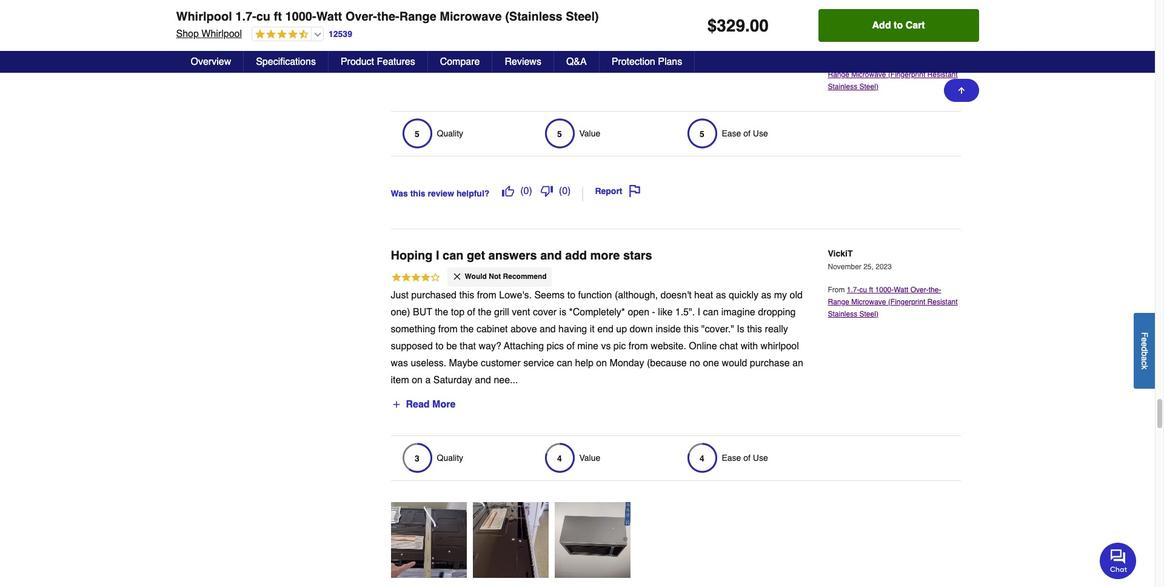 Task type: locate. For each thing, give the bounding box(es) containing it.
steel)
[[566, 10, 599, 24], [860, 82, 879, 91], [860, 310, 879, 318]]

0 vertical spatial the-
[[377, 10, 400, 24]]

1 vertical spatial quality
[[437, 453, 463, 463]]

1.7- up 4.5 stars image on the top of the page
[[235, 10, 256, 24]]

0 vertical spatial ease of use
[[722, 128, 768, 138]]

1.7-cu ft 1000-watt over-the- range microwave (fingerprint resistant stainless steel)
[[828, 58, 958, 91], [828, 286, 958, 318]]

2 ) from the left
[[568, 185, 571, 196]]

seems
[[535, 290, 565, 301]]

1 vertical spatial 1000-
[[875, 58, 894, 67]]

"cover."
[[702, 324, 734, 335]]

from
[[828, 58, 847, 67], [828, 286, 847, 294]]

microwave up opt
[[440, 10, 502, 24]]

0 vertical spatial ft
[[274, 10, 282, 24]]

ease of use for that you can not opt to stop the glass tray from spinning.
[[722, 128, 768, 138]]

0 horizontal spatial ( 0 )
[[521, 185, 532, 196]]

0 vertical spatial 1.7-cu ft 1000-watt over-the- range microwave (fingerprint resistant stainless steel) link
[[828, 58, 958, 91]]

a
[[1140, 356, 1150, 361], [425, 375, 431, 386]]

down
[[630, 324, 653, 335]]

november
[[828, 263, 862, 271]]

cu
[[256, 10, 271, 24], [860, 58, 867, 67], [860, 286, 867, 294]]

2 ( from the left
[[559, 185, 562, 196]]

2 value from the top
[[580, 453, 601, 463]]

e up d
[[1140, 337, 1150, 342]]

2 vertical spatial cu
[[860, 286, 867, 294]]

0 vertical spatial 1.7-cu ft 1000-watt over-the- range microwave (fingerprint resistant stainless steel)
[[828, 58, 958, 91]]

1 horizontal spatial (
[[559, 185, 562, 196]]

shop whirlpool
[[176, 29, 242, 39]]

1 horizontal spatial )
[[568, 185, 571, 196]]

1 horizontal spatial 0
[[562, 185, 568, 196]]

ease of use
[[722, 128, 768, 138], [722, 453, 768, 463]]

stainless down verified purchaser icon
[[828, 82, 858, 91]]

ease for just purchased this from lowe's. seems to function (although, doesn't heat as quickly as my old one) but the top of the grill vent cover is *completely* open - like 1.5". i can imagine dropping something from the cabinet above and having it end up down inside this "cover." is this really supposed to be that way? attaching pics of mine vs pic from website. online chat with whirlpool was useless. maybe customer service can help on monday (because no one would purchase an item on a saturday and nee...
[[722, 453, 741, 463]]

2 vertical spatial range
[[828, 298, 850, 306]]

0 vertical spatial a
[[1140, 356, 1150, 361]]

4 for ease of use
[[700, 454, 705, 463]]

recommend up lowe's.
[[503, 272, 547, 281]]

would for from
[[465, 272, 487, 281]]

the left grill
[[478, 307, 492, 318]]

1 horizontal spatial 4
[[700, 454, 705, 463]]

2 4 from the left
[[700, 454, 705, 463]]

2 as from the left
[[761, 290, 772, 301]]

4 stars image for purchased
[[391, 272, 441, 285]]

) left thumb down icon
[[529, 185, 532, 196]]

(because
[[647, 358, 687, 369]]

ft up 4.5 stars image on the top of the page
[[274, 10, 282, 24]]

nee...
[[494, 375, 518, 386]]

a inside the just purchased this from lowe's. seems to function (although, doesn't heat as quickly as my old one) but the top of the grill vent cover is *completely* open - like 1.5". i can imagine dropping something from the cabinet above and having it end up down inside this "cover." is this really supposed to be that way? attaching pics of mine vs pic from website. online chat with whirlpool was useless. maybe customer service can help on monday (because no one would purchase an item on a saturday and nee...
[[425, 375, 431, 386]]

4 stars image
[[391, 21, 441, 35], [391, 272, 441, 285]]

as
[[716, 290, 726, 301], [761, 290, 772, 301]]

0 right thumb down icon
[[562, 185, 568, 196]]

website.
[[651, 341, 686, 352]]

flag image
[[629, 185, 641, 197]]

mine
[[578, 341, 599, 352]]

product features button
[[329, 51, 428, 73]]

1 vertical spatial 2023
[[876, 263, 892, 271]]

3 5 from the left
[[700, 129, 705, 139]]

0 vertical spatial (fingerprint
[[888, 70, 926, 79]]

1 vertical spatial over-
[[911, 58, 929, 67]]

2 e from the top
[[1140, 342, 1150, 347]]

1 vertical spatial on
[[412, 375, 423, 386]]

cu down 25,
[[860, 286, 867, 294]]

2 0 from the left
[[562, 185, 568, 196]]

1 vertical spatial i
[[698, 307, 701, 318]]

1 vertical spatial (fingerprint
[[888, 298, 926, 306]]

1 vertical spatial 1.7-
[[847, 58, 860, 67]]

value
[[580, 128, 601, 138], [580, 453, 601, 463]]

1 horizontal spatial 5
[[557, 129, 562, 139]]

( 0 ) for thumb up image
[[521, 185, 532, 196]]

you
[[413, 39, 429, 50]]

1 vertical spatial stainless
[[828, 310, 858, 318]]

1 vertical spatial whirlpool
[[202, 29, 242, 39]]

2 ease from the top
[[722, 453, 741, 463]]

https://photos us.bazaarvoice.com/photo/2/cghvdg86bg93zxm/e249ec21 832c 5b92 a177 1c8046b98892 image
[[473, 502, 549, 578]]

steel) down 25,
[[860, 310, 879, 318]]

0 vertical spatial microwave
[[440, 10, 502, 24]]

from up q&a button at the top of page
[[574, 39, 594, 50]]

the up that
[[460, 324, 474, 335]]

december
[[828, 12, 862, 21]]

cu for first 1.7-cu ft 1000-watt over-the- range microwave (fingerprint resistant stainless steel) link from the top of the page
[[860, 58, 867, 67]]

range up you
[[399, 10, 437, 24]]

1 horizontal spatial ( 0 )
[[559, 185, 571, 196]]

0 horizontal spatial i
[[436, 249, 439, 263]]

arrow up image
[[957, 86, 966, 95]]

4.5 stars image
[[252, 29, 309, 41]]

1000- down vickit november 25, 2023
[[875, 286, 894, 294]]

1 stainless from the top
[[828, 82, 858, 91]]

cart
[[906, 20, 925, 31]]

cu down "verified"
[[860, 58, 867, 67]]

is
[[560, 307, 567, 318]]

steel) up tray
[[566, 10, 599, 24]]

one)
[[391, 307, 410, 318]]

i
[[436, 249, 439, 263], [698, 307, 701, 318]]

2 vertical spatial watt
[[894, 286, 909, 294]]

2 quality from the top
[[437, 453, 463, 463]]

1 vertical spatial a
[[425, 375, 431, 386]]

2 stainless from the top
[[828, 310, 858, 318]]

would recommend
[[465, 22, 533, 30]]

1 vertical spatial 1.7-cu ft 1000-watt over-the- range microwave (fingerprint resistant stainless steel) link
[[828, 286, 958, 318]]

whirlpool 1.7-cu ft 1000-watt over-the-range microwave (stainless steel)
[[176, 10, 599, 24]]

1 ( 0 ) from the left
[[521, 185, 532, 196]]

1 vertical spatial ease of use
[[722, 453, 768, 463]]

0 vertical spatial 4 stars image
[[391, 21, 441, 35]]

1 vertical spatial the-
[[929, 58, 942, 67]]

1 1.7-cu ft 1000-watt over-the- range microwave (fingerprint resistant stainless steel) link from the top
[[828, 58, 958, 91]]

value for (although,
[[580, 453, 601, 463]]

ft down verified purchaser at the right
[[869, 58, 873, 67]]

1 5 from the left
[[415, 129, 420, 139]]

and left nee... at left
[[475, 375, 491, 386]]

and down cover on the bottom left of the page
[[540, 324, 556, 335]]

1 horizontal spatial a
[[1140, 356, 1150, 361]]

b
[[1140, 351, 1150, 356]]

would for not
[[465, 22, 487, 30]]

like
[[658, 307, 673, 318]]

1 vertical spatial would
[[465, 272, 487, 281]]

review
[[428, 189, 454, 198]]

2 2023 from the top
[[876, 263, 892, 271]]

1 vertical spatial steel)
[[860, 82, 879, 91]]

0 vertical spatial cu
[[256, 10, 271, 24]]

to left be
[[436, 341, 444, 352]]

stainless for 1st 1.7-cu ft 1000-watt over-the- range microwave (fingerprint resistant stainless steel) link from the bottom
[[828, 310, 858, 318]]

1 ease from the top
[[722, 128, 741, 138]]

0 vertical spatial i
[[436, 249, 439, 263]]

i right hoping on the left
[[436, 249, 439, 263]]

1 ) from the left
[[529, 185, 532, 196]]

1 vertical spatial watt
[[894, 58, 909, 67]]

1.5".
[[675, 307, 695, 318]]

product
[[341, 56, 374, 67]]

2023 right 10,
[[876, 12, 892, 21]]

0 vertical spatial value
[[580, 128, 601, 138]]

1 resistant from the top
[[928, 70, 958, 79]]

1 vertical spatial range
[[828, 70, 850, 79]]

0 vertical spatial resistant
[[928, 70, 958, 79]]

the-
[[377, 10, 400, 24], [929, 58, 942, 67], [929, 286, 942, 294]]

lowe's.
[[499, 290, 532, 301]]

add to cart button
[[819, 9, 979, 42]]

( for thumb down icon
[[559, 185, 562, 196]]

( 0 ) for thumb down icon
[[559, 185, 571, 196]]

watt
[[316, 10, 342, 24], [894, 58, 909, 67], [894, 286, 909, 294]]

1 value from the top
[[580, 128, 601, 138]]

1.7- down november at top right
[[847, 286, 860, 294]]

2 vertical spatial ft
[[869, 286, 873, 294]]

item
[[391, 375, 409, 386]]

a down useless.
[[425, 375, 431, 386]]

the up the reviews
[[514, 39, 527, 50]]

use for that you can not opt to stop the glass tray from spinning.
[[753, 128, 768, 138]]

0 vertical spatial 1000-
[[285, 10, 316, 24]]

purchase
[[750, 358, 790, 369]]

recommend up that you can not opt to stop the glass tray from spinning.
[[489, 22, 533, 30]]

1 vertical spatial recommend
[[503, 272, 547, 281]]

microwave down verified purchaser at the right
[[852, 70, 886, 79]]

1 vertical spatial ease
[[722, 453, 741, 463]]

0 horizontal spatial 5
[[415, 129, 420, 139]]

on right help
[[596, 358, 607, 369]]

1.7-cu ft 1000-watt over-the- range microwave (fingerprint resistant stainless steel) link down 25,
[[828, 286, 958, 318]]

( 0 )
[[521, 185, 532, 196], [559, 185, 571, 196]]

0 right thumb up image
[[524, 185, 529, 196]]

1.7-cu ft 1000-watt over-the- range microwave (fingerprint resistant stainless steel) down 25,
[[828, 286, 958, 318]]

useless.
[[411, 358, 446, 369]]

can up close image
[[443, 249, 464, 263]]

1 vertical spatial 4 stars image
[[391, 272, 441, 285]]

microwave down 25,
[[852, 298, 886, 306]]

would right close image
[[465, 272, 487, 281]]

1 vertical spatial value
[[580, 453, 601, 463]]

verified purchaser
[[845, 37, 905, 46]]

4 stars image up you
[[391, 21, 441, 35]]

( 0 ) right thumb up image
[[521, 185, 532, 196]]

can left not
[[431, 39, 447, 50]]

1 vertical spatial 1.7-cu ft 1000-watt over-the- range microwave (fingerprint resistant stainless steel)
[[828, 286, 958, 318]]

1 vertical spatial use
[[753, 453, 768, 463]]

2 vertical spatial and
[[475, 375, 491, 386]]

chat invite button image
[[1100, 542, 1137, 579]]

read more button
[[391, 395, 456, 414]]

0 vertical spatial over-
[[346, 10, 377, 24]]

0 horizontal spatial a
[[425, 375, 431, 386]]

shop
[[176, 29, 199, 39]]

1 horizontal spatial i
[[698, 307, 701, 318]]

0 horizontal spatial as
[[716, 290, 726, 301]]

1.7- down "verified"
[[847, 58, 860, 67]]

( right thumb up image
[[521, 185, 524, 196]]

1 vertical spatial resistant
[[928, 298, 958, 306]]

2 resistant from the top
[[928, 298, 958, 306]]

0 vertical spatial on
[[596, 358, 607, 369]]

add
[[872, 20, 891, 31]]

) for thumb up image
[[529, 185, 532, 196]]

on right item at the bottom left of page
[[412, 375, 423, 386]]

0 horizontal spatial (
[[521, 185, 524, 196]]

1.7-cu ft 1000-watt over-the- range microwave (fingerprint resistant stainless steel) for first 1.7-cu ft 1000-watt over-the- range microwave (fingerprint resistant stainless steel) link from the top of the page
[[828, 58, 958, 91]]

as left my
[[761, 290, 772, 301]]

as right heat
[[716, 290, 726, 301]]

the- for 1st 1.7-cu ft 1000-watt over-the- range microwave (fingerprint resistant stainless steel) link from the bottom
[[929, 286, 942, 294]]

2 would from the top
[[465, 272, 487, 281]]

just
[[391, 290, 409, 301]]

a up k
[[1140, 356, 1150, 361]]

1 as from the left
[[716, 290, 726, 301]]

0 vertical spatial ease
[[722, 128, 741, 138]]

i right 1.5".
[[698, 307, 701, 318]]

inside
[[656, 324, 681, 335]]

( right thumb down icon
[[559, 185, 562, 196]]

whirlpool
[[176, 10, 232, 24], [202, 29, 242, 39]]

2 1.7-cu ft 1000-watt over-the- range microwave (fingerprint resistant stainless steel) link from the top
[[828, 286, 958, 318]]

1000- up 4.5 stars image on the top of the page
[[285, 10, 316, 24]]

1 1.7-cu ft 1000-watt over-the- range microwave (fingerprint resistant stainless steel) from the top
[[828, 58, 958, 91]]

2 5 from the left
[[557, 129, 562, 139]]

ease for that you can not opt to stop the glass tray from spinning.
[[722, 128, 741, 138]]

cu up 4.5 stars image on the top of the page
[[256, 10, 271, 24]]

just purchased this from lowe's. seems to function (although, doesn't heat as quickly as my old one) but the top of the grill vent cover is *completely* open - like 1.5". i can imagine dropping something from the cabinet above and having it end up down inside this "cover." is this really supposed to be that way? attaching pics of mine vs pic from website. online chat with whirlpool was useless. maybe customer service can help on monday (because no one would purchase an item on a saturday and nee...
[[391, 290, 804, 386]]

range down verified purchaser icon
[[828, 70, 850, 79]]

whirlpool up overview button
[[202, 29, 242, 39]]

e
[[1140, 337, 1150, 342], [1140, 342, 1150, 347]]

ft for first 1.7-cu ft 1000-watt over-the- range microwave (fingerprint resistant stainless steel) link from the top of the page
[[869, 58, 873, 67]]

to right add
[[894, 20, 903, 31]]

2 vertical spatial the-
[[929, 286, 942, 294]]

q&a
[[566, 56, 587, 67]]

compare
[[440, 56, 480, 67]]

and left add
[[541, 249, 562, 263]]

steel) down verified purchaser at the right
[[860, 82, 879, 91]]

that
[[460, 341, 476, 352]]

purchaser
[[871, 37, 905, 46]]

customer
[[481, 358, 521, 369]]

protection plans
[[612, 56, 682, 67]]

this down 1.5".
[[684, 324, 699, 335]]

hoping
[[391, 249, 433, 263]]

1 0 from the left
[[524, 185, 529, 196]]

1.7- for 1st 1.7-cu ft 1000-watt over-the- range microwave (fingerprint resistant stainless steel) link from the bottom
[[847, 286, 860, 294]]

5 for value
[[557, 129, 562, 139]]

1 vertical spatial from
[[828, 286, 847, 294]]

0 vertical spatial whirlpool
[[176, 10, 232, 24]]

quality
[[437, 128, 463, 138], [437, 453, 463, 463]]

of
[[744, 128, 751, 138], [467, 307, 475, 318], [567, 341, 575, 352], [744, 453, 751, 463]]

0 vertical spatial 2023
[[876, 12, 892, 21]]

product features
[[341, 56, 415, 67]]

2 ease of use from the top
[[722, 453, 768, 463]]

(
[[521, 185, 524, 196], [559, 185, 562, 196]]

e up 'b'
[[1140, 342, 1150, 347]]

from down verified purchaser icon
[[828, 58, 847, 67]]

range down november at top right
[[828, 298, 850, 306]]

was
[[391, 189, 408, 198]]

1 horizontal spatial as
[[761, 290, 772, 301]]

1 ease of use from the top
[[722, 128, 768, 138]]

2023 inside vickit november 25, 2023
[[876, 263, 892, 271]]

range
[[399, 10, 437, 24], [828, 70, 850, 79], [828, 298, 850, 306]]

stainless down november at top right
[[828, 310, 858, 318]]

1 vertical spatial cu
[[860, 58, 867, 67]]

0 horizontal spatial 0
[[524, 185, 529, 196]]

watt for first 1.7-cu ft 1000-watt over-the- range microwave (fingerprint resistant stainless steel) link from the top of the page
[[894, 58, 909, 67]]

a inside button
[[1140, 356, 1150, 361]]

2023 right 25,
[[876, 263, 892, 271]]

vickit
[[828, 249, 853, 258]]

1 4 stars image from the top
[[391, 21, 441, 35]]

ft down 25,
[[869, 286, 873, 294]]

2 ( 0 ) from the left
[[559, 185, 571, 196]]

0 vertical spatial would
[[465, 22, 487, 30]]

this
[[410, 189, 425, 198], [459, 290, 474, 301], [684, 324, 699, 335], [747, 324, 762, 335]]

1.7-cu ft 1000-watt over-the- range microwave (fingerprint resistant stainless steel) link down the purchaser
[[828, 58, 958, 91]]

1 e from the top
[[1140, 337, 1150, 342]]

from down november at top right
[[828, 286, 847, 294]]

whirlpool up shop whirlpool on the top left of the page
[[176, 10, 232, 24]]

is
[[737, 324, 745, 335]]

1 use from the top
[[753, 128, 768, 138]]

0 vertical spatial range
[[399, 10, 437, 24]]

overview button
[[179, 51, 244, 73]]

thumb up image
[[502, 185, 514, 197]]

can down pics at the bottom
[[557, 358, 573, 369]]

1 vertical spatial ft
[[869, 58, 873, 67]]

imagine
[[722, 307, 756, 318]]

1.7-cu ft 1000-watt over-the- range microwave (fingerprint resistant stainless steel) down the purchaser
[[828, 58, 958, 91]]

ease
[[722, 128, 741, 138], [722, 453, 741, 463]]

0
[[524, 185, 529, 196], [562, 185, 568, 196]]

0 vertical spatial from
[[828, 58, 847, 67]]

add to cart
[[872, 20, 925, 31]]

protection
[[612, 56, 655, 67]]

2 vertical spatial steel)
[[860, 310, 879, 318]]

0 horizontal spatial 4
[[557, 454, 562, 463]]

( 0 ) right thumb down icon
[[559, 185, 571, 196]]

quickly
[[729, 290, 759, 301]]

2 horizontal spatial 5
[[700, 129, 705, 139]]

would right "checkmark" icon
[[465, 22, 487, 30]]

) right thumb down icon
[[568, 185, 571, 196]]

1 would from the top
[[465, 22, 487, 30]]

0 vertical spatial quality
[[437, 128, 463, 138]]

2 1.7-cu ft 1000-watt over-the- range microwave (fingerprint resistant stainless steel) from the top
[[828, 286, 958, 318]]

2 use from the top
[[753, 453, 768, 463]]

1 4 from the left
[[557, 454, 562, 463]]

1 ( from the left
[[521, 185, 524, 196]]

(fingerprint
[[888, 70, 926, 79], [888, 298, 926, 306]]

spinning.
[[596, 39, 635, 50]]

2 4 stars image from the top
[[391, 272, 441, 285]]

1 quality from the top
[[437, 128, 463, 138]]

2 vertical spatial 1.7-
[[847, 286, 860, 294]]

0 vertical spatial stainless
[[828, 82, 858, 91]]

4 stars image down hoping on the left
[[391, 272, 441, 285]]

0 horizontal spatial )
[[529, 185, 532, 196]]

0 vertical spatial use
[[753, 128, 768, 138]]

1000- down the purchaser
[[875, 58, 894, 67]]



Task type: vqa. For each thing, say whether or not it's contained in the screenshot.
the left "5"
yes



Task type: describe. For each thing, give the bounding box(es) containing it.
c
[[1140, 361, 1150, 365]]

it
[[590, 324, 595, 335]]

chat
[[720, 341, 738, 352]]

cu for 1st 1.7-cu ft 1000-watt over-the- range microwave (fingerprint resistant stainless steel) link from the bottom
[[860, 286, 867, 294]]

value for glass
[[580, 128, 601, 138]]

00
[[750, 16, 769, 35]]

something
[[391, 324, 436, 335]]

4 for value
[[557, 454, 562, 463]]

1.7- for first 1.7-cu ft 1000-watt over-the- range microwave (fingerprint resistant stainless steel) link from the top of the page
[[847, 58, 860, 67]]

i inside the just purchased this from lowe's. seems to function (although, doesn't heat as quickly as my old one) but the top of the grill vent cover is *completely* open - like 1.5". i can imagine dropping something from the cabinet above and having it end up down inside this "cover." is this really supposed to be that way? attaching pics of mine vs pic from website. online chat with whirlpool was useless. maybe customer service can help on monday (because no one would purchase an item on a saturday and nee...
[[698, 307, 701, 318]]

12539
[[329, 29, 352, 39]]

0 vertical spatial and
[[541, 249, 562, 263]]

close image
[[452, 272, 462, 281]]

0 for thumb up image
[[524, 185, 529, 196]]

ease of use for just purchased this from lowe's. seems to function (although, doesn't heat as quickly as my old one) but the top of the grill vent cover is *completely* open - like 1.5". i can imagine dropping something from the cabinet above and having it end up down inside this "cover." is this really supposed to be that way? attaching pics of mine vs pic from website. online chat with whirlpool was useless. maybe customer service can help on monday (because no one would purchase an item on a saturday and nee...
[[722, 453, 768, 463]]

not
[[489, 272, 501, 281]]

k
[[1140, 365, 1150, 369]]

1 vertical spatial microwave
[[852, 70, 886, 79]]

the left the top
[[435, 307, 448, 318]]

compare button
[[428, 51, 493, 73]]

was
[[391, 358, 408, 369]]

vs
[[601, 341, 611, 352]]

ft for 1st 1.7-cu ft 1000-watt over-the- range microwave (fingerprint resistant stainless steel) link from the bottom
[[869, 286, 873, 294]]

verified
[[845, 37, 869, 46]]

use for just purchased this from lowe's. seems to function (although, doesn't heat as quickly as my old one) but the top of the grill vent cover is *completely* open - like 1.5". i can imagine dropping something from the cabinet above and having it end up down inside this "cover." is this really supposed to be that way? attaching pics of mine vs pic from website. online chat with whirlpool was useless. maybe customer service can help on monday (because no one would purchase an item on a saturday and nee...
[[753, 453, 768, 463]]

from down down
[[629, 341, 648, 352]]

1 (fingerprint from the top
[[888, 70, 926, 79]]

service
[[524, 358, 554, 369]]

above
[[511, 324, 537, 335]]

2 (fingerprint from the top
[[888, 298, 926, 306]]

5 for quality
[[415, 129, 420, 139]]

read more
[[406, 399, 456, 410]]

was this review helpful?
[[391, 189, 490, 198]]

online
[[689, 341, 717, 352]]

from down not
[[477, 290, 497, 301]]

this up the top
[[459, 290, 474, 301]]

overview
[[191, 56, 231, 67]]

help
[[575, 358, 594, 369]]

no
[[690, 358, 700, 369]]

dropping
[[758, 307, 796, 318]]

stop
[[493, 39, 511, 50]]

0 vertical spatial recommend
[[489, 22, 533, 30]]

d
[[1140, 347, 1150, 351]]

2 vertical spatial 1000-
[[875, 286, 894, 294]]

glass
[[530, 39, 553, 50]]

having
[[559, 324, 587, 335]]

( for thumb up image
[[521, 185, 524, 196]]

can up the "cover." at right
[[703, 307, 719, 318]]

stars
[[623, 249, 652, 263]]

supposed
[[391, 341, 433, 352]]

*completely*
[[569, 307, 625, 318]]

quality for that you can not opt to stop the glass tray from spinning.
[[437, 128, 463, 138]]

more
[[590, 249, 620, 263]]

) for thumb down icon
[[568, 185, 571, 196]]

(although,
[[615, 290, 658, 301]]

1 vertical spatial and
[[540, 324, 556, 335]]

to right seems
[[567, 290, 576, 301]]

report
[[595, 186, 623, 196]]

stainless for first 1.7-cu ft 1000-watt over-the- range microwave (fingerprint resistant stainless steel) link from the top of the page
[[828, 82, 858, 91]]

monday
[[610, 358, 644, 369]]

an
[[793, 358, 804, 369]]

my
[[774, 290, 787, 301]]

old
[[790, 290, 803, 301]]

would
[[722, 358, 747, 369]]

up
[[616, 324, 627, 335]]

helpful?
[[457, 189, 490, 198]]

steel) for first 1.7-cu ft 1000-watt over-the- range microwave (fingerprint resistant stainless steel) link from the top of the page
[[860, 82, 879, 91]]

plus image
[[391, 400, 401, 409]]

heat
[[694, 290, 713, 301]]

$ 329 . 00
[[708, 16, 769, 35]]

1 horizontal spatial on
[[596, 358, 607, 369]]

0 vertical spatial 1.7-
[[235, 10, 256, 24]]

verified purchaser icon image
[[833, 37, 843, 47]]

f e e d b a c k
[[1140, 332, 1150, 369]]

thumb down image
[[541, 185, 553, 197]]

attaching
[[504, 341, 544, 352]]

saturday
[[433, 375, 472, 386]]

the- for first 1.7-cu ft 1000-watt over-the- range microwave (fingerprint resistant stainless steel) link from the top of the page
[[929, 58, 942, 67]]

2 vertical spatial microwave
[[852, 298, 886, 306]]

top
[[451, 307, 465, 318]]

vent
[[512, 307, 530, 318]]

but
[[413, 307, 432, 318]]

https://photos us.bazaarvoice.com/photo/2/cghvdg86bg93zxm/3280d84f 5bee 5c99 83c2 801c03ee0c5b image
[[555, 502, 630, 578]]

that
[[391, 39, 410, 50]]

that you can not opt to stop the glass tray from spinning.
[[391, 39, 635, 50]]

from up be
[[438, 324, 458, 335]]

quality for just purchased this from lowe's. seems to function (although, doesn't heat as quickly as my old one) but the top of the grill vent cover is *completely* open - like 1.5". i can imagine dropping something from the cabinet above and having it end up down inside this "cover." is this really supposed to be that way? attaching pics of mine vs pic from website. online chat with whirlpool was useless. maybe customer service can help on monday (because no one would purchase an item on a saturday and nee...
[[437, 453, 463, 463]]

.
[[745, 16, 750, 35]]

this right was
[[410, 189, 425, 198]]

5 for ease of use
[[700, 129, 705, 139]]

read
[[406, 399, 430, 410]]

pics
[[547, 341, 564, 352]]

more
[[432, 399, 456, 410]]

checkmark image
[[452, 21, 462, 31]]

function
[[578, 290, 612, 301]]

purchased
[[411, 290, 457, 301]]

1 2023 from the top
[[876, 12, 892, 21]]

0 for thumb down icon
[[562, 185, 568, 196]]

steel) for 1st 1.7-cu ft 1000-watt over-the- range microwave (fingerprint resistant stainless steel) link from the bottom
[[860, 310, 879, 318]]

2 vertical spatial over-
[[911, 286, 929, 294]]

answers
[[489, 249, 537, 263]]

end
[[597, 324, 614, 335]]

10,
[[864, 12, 874, 21]]

specifications
[[256, 56, 316, 67]]

(stainless
[[505, 10, 563, 24]]

0 vertical spatial watt
[[316, 10, 342, 24]]

4 stars image for you
[[391, 21, 441, 35]]

to inside button
[[894, 20, 903, 31]]

one
[[703, 358, 719, 369]]

2 from from the top
[[828, 286, 847, 294]]

watt for 1st 1.7-cu ft 1000-watt over-the- range microwave (fingerprint resistant stainless steel) link from the bottom
[[894, 286, 909, 294]]

f e e d b a c k button
[[1134, 313, 1155, 389]]

to right opt
[[482, 39, 490, 50]]

0 horizontal spatial on
[[412, 375, 423, 386]]

this right is
[[747, 324, 762, 335]]

1 from from the top
[[828, 58, 847, 67]]

specifications button
[[244, 51, 329, 73]]

pic
[[614, 341, 626, 352]]

way?
[[479, 341, 501, 352]]

https://photos us.bazaarvoice.com/photo/2/cghvdg86bg93zxm/07dbdf0b 5e75 5258 998c c909aaefb203 image
[[391, 502, 467, 578]]

3
[[415, 454, 420, 463]]

whirlpool
[[761, 341, 799, 352]]

opt
[[466, 39, 479, 50]]

report button
[[591, 181, 645, 201]]

0 vertical spatial steel)
[[566, 10, 599, 24]]

grill
[[494, 307, 509, 318]]

hoping i can get answers and add more stars
[[391, 249, 652, 263]]

1.7-cu ft 1000-watt over-the- range microwave (fingerprint resistant stainless steel) for 1st 1.7-cu ft 1000-watt over-the- range microwave (fingerprint resistant stainless steel) link from the bottom
[[828, 286, 958, 318]]



